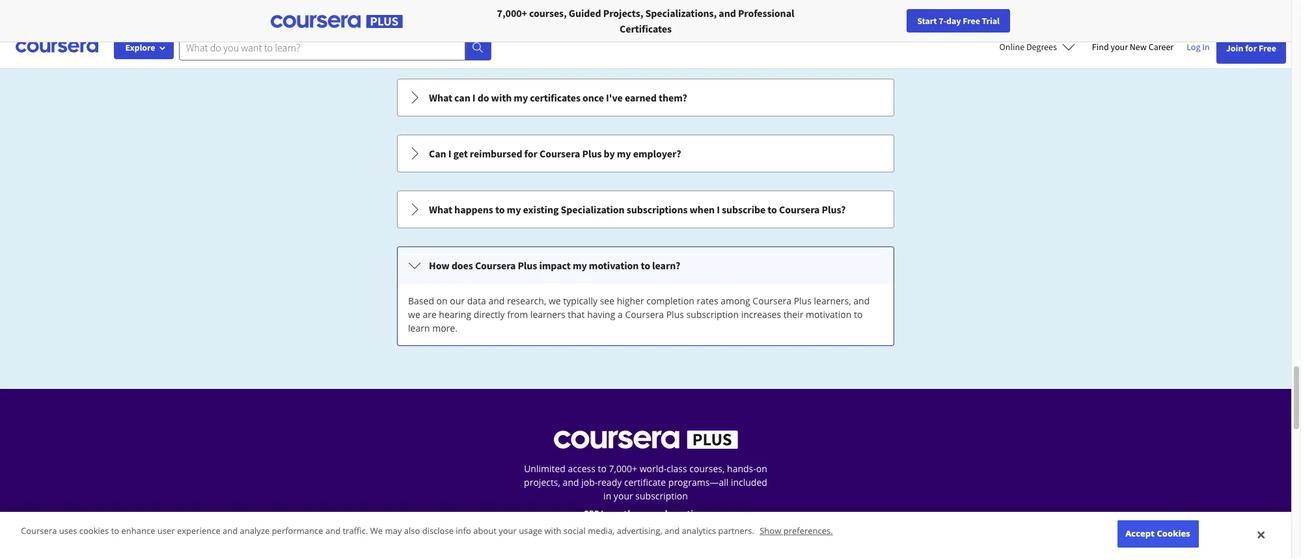 Task type: vqa. For each thing, say whether or not it's contained in the screenshot.
Explore menu element
no



Task type: describe. For each thing, give the bounding box(es) containing it.
coursera inside can i get reimbursed for coursera plus by my employer? dropdown button
[[540, 147, 580, 160]]

experience
[[177, 526, 220, 537]]

2 horizontal spatial your
[[1111, 41, 1128, 53]]

cookies
[[1157, 528, 1190, 540]]

cancel
[[639, 508, 668, 520]]

usage
[[519, 526, 542, 537]]

included
[[731, 476, 767, 489]]

to right cookies
[[111, 526, 119, 537]]

specialization
[[561, 203, 625, 216]]

and left the traffic.
[[325, 526, 341, 537]]

reimbursed
[[470, 147, 522, 160]]

0 vertical spatial start
[[917, 15, 937, 27]]

we
[[370, 526, 383, 537]]

class
[[667, 463, 687, 475]]

1 horizontal spatial for
[[1245, 42, 1257, 54]]

job-
[[581, 476, 598, 489]]

having
[[587, 309, 615, 321]]

typically
[[563, 295, 598, 307]]

online
[[999, 41, 1025, 53]]

can i get reimbursed for coursera plus by my employer?
[[429, 147, 681, 160]]

log
[[1187, 41, 1201, 53]]

for inside dropdown button
[[524, 147, 538, 160]]

learners,
[[814, 295, 851, 307]]

$59
[[584, 508, 599, 520]]

motivation inside dropdown button
[[589, 259, 639, 272]]

more.
[[432, 322, 458, 335]]

access
[[568, 463, 596, 475]]

uses
[[59, 526, 77, 537]]

increases
[[741, 309, 781, 321]]

to inside unlimited access to 7,000+ world-class courses, hands-on projects, and job-ready certificate programs—all included in your subscription
[[598, 463, 607, 475]]

partners.
[[718, 526, 754, 537]]

log in link
[[1180, 39, 1216, 55]]

online degrees
[[999, 41, 1057, 53]]

hearing
[[439, 309, 471, 321]]

coursera image
[[16, 37, 98, 57]]

higher
[[617, 295, 644, 307]]

and down the anytime
[[665, 526, 680, 537]]

to right happens
[[495, 203, 505, 216]]

7,000+ inside unlimited access to 7,000+ world-class courses, hands-on projects, and job-ready certificate programs—all included in your subscription
[[609, 463, 637, 475]]

7,000+ inside 7,000+ courses, guided projects, specializations, and professional certificates
[[497, 7, 527, 20]]

coursera down higher at bottom
[[625, 309, 664, 321]]

once
[[583, 91, 604, 104]]

plus inside can i get reimbursed for coursera plus by my employer? dropdown button
[[582, 147, 602, 160]]

based
[[408, 295, 434, 307]]

by
[[604, 147, 615, 160]]

learn
[[408, 322, 430, 335]]

certificate
[[624, 476, 666, 489]]

governments
[[297, 7, 356, 20]]

career
[[1149, 41, 1174, 53]]

what for what happens to my existing specialization subscriptions when i subscribe to coursera plus?
[[429, 203, 452, 216]]

can
[[429, 147, 446, 160]]

a
[[618, 309, 623, 321]]

motivation inside based on our data and research, we typically see higher completion rates among coursera plus learners, and we are hearing directly from learners that having a coursera plus subscription increases their motivation to learn more.
[[806, 309, 852, 321]]

projects,
[[603, 7, 643, 20]]

find your new career
[[1092, 41, 1174, 53]]

what for what can i do with my certificates once i've earned them?
[[429, 91, 452, 104]]

day for the right start 7-day free trial button
[[946, 15, 961, 27]]

your inside unlimited access to 7,000+ world-class courses, hands-on projects, and job-ready certificate programs—all included in your subscription
[[614, 490, 633, 502]]

analytics
[[682, 526, 716, 537]]

enhance
[[121, 526, 155, 537]]

programs—all
[[668, 476, 729, 489]]

social
[[564, 526, 586, 537]]

1 horizontal spatial start 7-day free trial button
[[907, 9, 1010, 33]]

with inside "what can i do with my certificates once i've earned them?" "dropdown button"
[[491, 91, 512, 104]]

and left analyze
[[223, 526, 238, 537]]

and right learners,
[[854, 295, 870, 307]]

0 horizontal spatial your
[[499, 526, 517, 537]]

what happens to my existing specialization subscriptions when i subscribe to coursera plus?
[[429, 203, 846, 216]]

0 horizontal spatial start
[[598, 538, 621, 551]]

my left existing
[[507, 203, 521, 216]]

join for free link
[[1216, 33, 1286, 64]]

plus?
[[822, 203, 846, 216]]

7- for bottommost start 7-day free trial button
[[623, 538, 632, 551]]

What do you want to learn? text field
[[179, 34, 465, 60]]

disclose
[[422, 526, 454, 537]]

their
[[784, 309, 803, 321]]

coursera left uses
[[21, 526, 57, 537]]

show
[[760, 526, 781, 537]]

list containing what can i do with my certificates once i've earned them?
[[396, 0, 896, 348]]

i inside "dropdown button"
[[472, 91, 476, 104]]

learners
[[530, 309, 565, 321]]

join
[[1226, 42, 1244, 54]]

get
[[453, 147, 468, 160]]

i've
[[606, 91, 623, 104]]

happens
[[454, 203, 493, 216]]

directly
[[474, 309, 505, 321]]

impact
[[539, 259, 571, 272]]

1 vertical spatial start 7-day free trial
[[598, 538, 693, 551]]

them?
[[659, 91, 687, 104]]

to left learn?
[[641, 259, 650, 272]]

cookies
[[79, 526, 109, 537]]

can i get reimbursed for coursera plus by my employer? button
[[398, 135, 894, 172]]

info
[[456, 526, 471, 537]]

for
[[281, 7, 295, 20]]

certificates
[[620, 22, 672, 35]]

based on our data and research, we typically see higher completion rates among coursera plus learners, and we are hearing directly from learners that having a coursera plus subscription increases their motivation to learn more.
[[408, 295, 870, 335]]

does
[[452, 259, 473, 272]]

new
[[1130, 41, 1147, 53]]

coursera uses cookies to enhance user experience and analyze performance and traffic. we may also disclose info about your usage with social media, advertising, and analytics partners. show preferences.
[[21, 526, 833, 537]]

coursera inside what happens to my existing specialization subscriptions when i subscribe to coursera plus? dropdown button
[[779, 203, 820, 216]]

see
[[600, 295, 614, 307]]

how
[[429, 259, 450, 272]]

on inside unlimited access to 7,000+ world-class courses, hands-on projects, and job-ready certificate programs—all included in your subscription
[[756, 463, 767, 475]]

coursera plus image for unlimited
[[554, 431, 738, 449]]

i inside dropdown button
[[448, 147, 451, 160]]

subscribe
[[722, 203, 766, 216]]

ready
[[598, 476, 622, 489]]



Task type: locate. For each thing, give the bounding box(es) containing it.
your
[[1111, 41, 1128, 53], [614, 490, 633, 502], [499, 526, 517, 537]]

on up included
[[756, 463, 767, 475]]

2 vertical spatial free
[[651, 538, 670, 551]]

coursera plus image up world-
[[554, 431, 738, 449]]

and up directly
[[488, 295, 505, 307]]

start 7-day free trial
[[917, 15, 1000, 27], [598, 538, 693, 551]]

can
[[454, 91, 470, 104]]

1 what from the top
[[429, 91, 452, 104]]

join for free
[[1226, 42, 1276, 54]]

plus left by
[[582, 147, 602, 160]]

certificates
[[530, 91, 581, 104]]

what left happens
[[429, 203, 452, 216]]

to right subscribe
[[768, 203, 777, 216]]

earned
[[625, 91, 657, 104]]

1 vertical spatial on
[[756, 463, 767, 475]]

7,000+
[[497, 7, 527, 20], [609, 463, 637, 475]]

1 horizontal spatial we
[[549, 295, 561, 307]]

0 horizontal spatial start 7-day free trial button
[[578, 529, 714, 558]]

0 vertical spatial subscription
[[686, 309, 739, 321]]

subscription down the rates
[[686, 309, 739, 321]]

trial down analytics
[[672, 538, 693, 551]]

courses, inside unlimited access to 7,000+ world-class courses, hands-on projects, and job-ready certificate programs—all included in your subscription
[[690, 463, 725, 475]]

0 vertical spatial 7-
[[939, 15, 946, 27]]

1 horizontal spatial 7-
[[939, 15, 946, 27]]

coursera plus image
[[271, 15, 403, 28], [554, 431, 738, 449]]

completion
[[647, 295, 694, 307]]

0 horizontal spatial free
[[651, 538, 670, 551]]

in
[[1202, 41, 1210, 53]]

0 vertical spatial what
[[429, 91, 452, 104]]

0 horizontal spatial for
[[524, 147, 538, 160]]

accept cookies
[[1126, 528, 1190, 540]]

to inside based on our data and research, we typically see higher completion rates among coursera plus learners, and we are hearing directly from learners that having a coursera plus subscription increases their motivation to learn more.
[[854, 309, 863, 321]]

user
[[157, 526, 175, 537]]

my left certificates
[[514, 91, 528, 104]]

0 vertical spatial with
[[491, 91, 512, 104]]

my
[[514, 91, 528, 104], [617, 147, 631, 160], [507, 203, 521, 216], [573, 259, 587, 272]]

1 horizontal spatial motivation
[[806, 309, 852, 321]]

motivation down learners,
[[806, 309, 852, 321]]

free inside "join for free" link
[[1259, 42, 1276, 54]]

1 horizontal spatial coursera plus image
[[554, 431, 738, 449]]

my inside "dropdown button"
[[514, 91, 528, 104]]

and
[[719, 7, 736, 20], [488, 295, 505, 307], [854, 295, 870, 307], [563, 476, 579, 489], [223, 526, 238, 537], [325, 526, 341, 537], [665, 526, 680, 537]]

may
[[385, 526, 402, 537]]

my right by
[[617, 147, 631, 160]]

0 horizontal spatial i
[[448, 147, 451, 160]]

accept cookies button
[[1117, 521, 1199, 548]]

what inside what happens to my existing specialization subscriptions when i subscribe to coursera plus? dropdown button
[[429, 203, 452, 216]]

0 horizontal spatial start 7-day free trial
[[598, 538, 693, 551]]

and down access
[[563, 476, 579, 489]]

i left get
[[448, 147, 451, 160]]

with right do
[[491, 91, 512, 104]]

1 vertical spatial coursera plus image
[[554, 431, 738, 449]]

from
[[507, 309, 528, 321]]

1 horizontal spatial your
[[614, 490, 633, 502]]

0 horizontal spatial on
[[436, 295, 448, 307]]

2 horizontal spatial i
[[717, 203, 720, 216]]

1 vertical spatial trial
[[672, 538, 693, 551]]

day for bottommost start 7-day free trial button
[[632, 538, 649, 551]]

your right "in" at the bottom left
[[614, 490, 633, 502]]

with left social
[[544, 526, 561, 537]]

do
[[478, 91, 489, 104]]

7,000+ courses, guided projects, specializations, and professional certificates
[[497, 7, 794, 35]]

trial up online
[[982, 15, 1000, 27]]

free
[[963, 15, 980, 27], [1259, 42, 1276, 54], [651, 538, 670, 551]]

motivation up see in the bottom left of the page
[[589, 259, 639, 272]]

media,
[[588, 526, 615, 537]]

0 vertical spatial start 7-day free trial
[[917, 15, 1000, 27]]

courses, left guided at left top
[[529, 7, 567, 20]]

on
[[436, 295, 448, 307], [756, 463, 767, 475]]

and inside unlimited access to 7,000+ world-class courses, hands-on projects, and job-ready certificate programs—all included in your subscription
[[563, 476, 579, 489]]

0 vertical spatial for
[[1245, 42, 1257, 54]]

courses,
[[529, 7, 567, 20], [690, 463, 725, 475]]

hands-
[[727, 463, 756, 475]]

2 what from the top
[[429, 203, 452, 216]]

my right impact
[[573, 259, 587, 272]]

what happens to my existing specialization subscriptions when i subscribe to coursera plus? button
[[398, 191, 894, 228]]

/month,
[[599, 508, 636, 520]]

i right when
[[717, 203, 720, 216]]

0 vertical spatial start 7-day free trial button
[[907, 9, 1010, 33]]

0 vertical spatial your
[[1111, 41, 1128, 53]]

on left our
[[436, 295, 448, 307]]

your right about
[[499, 526, 517, 537]]

show preferences. link
[[760, 526, 833, 537]]

1 vertical spatial your
[[614, 490, 633, 502]]

0 vertical spatial day
[[946, 15, 961, 27]]

1 vertical spatial subscription
[[635, 490, 688, 502]]

my inside dropdown button
[[617, 147, 631, 160]]

$59 /month, cancel anytime
[[584, 508, 708, 520]]

anytime
[[670, 508, 708, 520]]

what inside "what can i do with my certificates once i've earned them?" "dropdown button"
[[429, 91, 452, 104]]

projects,
[[524, 476, 560, 489]]

explore button
[[114, 36, 174, 59]]

our
[[450, 295, 465, 307]]

1 vertical spatial free
[[1259, 42, 1276, 54]]

coursera
[[540, 147, 580, 160], [779, 203, 820, 216], [475, 259, 516, 272], [753, 295, 791, 307], [625, 309, 664, 321], [21, 526, 57, 537]]

1 vertical spatial for
[[524, 147, 538, 160]]

accept
[[1126, 528, 1155, 540]]

to
[[495, 203, 505, 216], [768, 203, 777, 216], [641, 259, 650, 272], [854, 309, 863, 321], [598, 463, 607, 475], [111, 526, 119, 537]]

explore
[[125, 42, 155, 53]]

what can i do with my certificates once i've earned them?
[[429, 91, 687, 104]]

1 vertical spatial start 7-day free trial button
[[578, 529, 714, 558]]

plus down completion
[[666, 309, 684, 321]]

courses, inside 7,000+ courses, guided projects, specializations, and professional certificates
[[529, 7, 567, 20]]

guided
[[569, 7, 601, 20]]

1 horizontal spatial free
[[963, 15, 980, 27]]

we up learners
[[549, 295, 561, 307]]

research,
[[507, 295, 546, 307]]

rates
[[697, 295, 718, 307]]

0 vertical spatial on
[[436, 295, 448, 307]]

list
[[396, 0, 896, 348]]

employer?
[[633, 147, 681, 160]]

0 horizontal spatial 7,000+
[[497, 7, 527, 20]]

2 vertical spatial your
[[499, 526, 517, 537]]

that
[[568, 309, 585, 321]]

1 horizontal spatial day
[[946, 15, 961, 27]]

plus
[[582, 147, 602, 160], [518, 259, 537, 272], [794, 295, 812, 307], [666, 309, 684, 321]]

0 horizontal spatial 7-
[[623, 538, 632, 551]]

1 horizontal spatial start
[[917, 15, 937, 27]]

preferences.
[[783, 526, 833, 537]]

trial for the right start 7-day free trial button
[[982, 15, 1000, 27]]

advertising,
[[617, 526, 662, 537]]

coursera plus image up what do you want to learn? text box
[[271, 15, 403, 28]]

1 vertical spatial i
[[448, 147, 451, 160]]

start
[[917, 15, 937, 27], [598, 538, 621, 551]]

subscription inside based on our data and research, we typically see higher completion rates among coursera plus learners, and we are hearing directly from learners that having a coursera plus subscription increases their motivation to learn more.
[[686, 309, 739, 321]]

None search field
[[179, 34, 491, 60]]

subscriptions
[[627, 203, 688, 216]]

7- for the right start 7-day free trial button
[[939, 15, 946, 27]]

courses, up programs—all
[[690, 463, 725, 475]]

coursera up increases at the bottom right
[[753, 295, 791, 307]]

degrees
[[1026, 41, 1057, 53]]

plus inside how does coursera plus impact my motivation to learn? dropdown button
[[518, 259, 537, 272]]

plus up their
[[794, 295, 812, 307]]

what
[[429, 91, 452, 104], [429, 203, 452, 216]]

trial
[[982, 15, 1000, 27], [672, 538, 693, 551]]

0 horizontal spatial coursera plus image
[[271, 15, 403, 28]]

we up learn on the bottom left
[[408, 309, 420, 321]]

0 vertical spatial 7,000+
[[497, 7, 527, 20]]

traffic.
[[343, 526, 368, 537]]

find your new career link
[[1086, 39, 1180, 55]]

trial for bottommost start 7-day free trial button
[[672, 538, 693, 551]]

2 vertical spatial i
[[717, 203, 720, 216]]

world-
[[640, 463, 667, 475]]

performance
[[272, 526, 323, 537]]

subscription up cancel
[[635, 490, 688, 502]]

0 vertical spatial i
[[472, 91, 476, 104]]

i inside dropdown button
[[717, 203, 720, 216]]

online degrees button
[[989, 33, 1086, 61]]

0 vertical spatial we
[[549, 295, 561, 307]]

your right find
[[1111, 41, 1128, 53]]

0 horizontal spatial trial
[[672, 538, 693, 551]]

1 vertical spatial motivation
[[806, 309, 852, 321]]

0 vertical spatial trial
[[982, 15, 1000, 27]]

i left do
[[472, 91, 476, 104]]

1 vertical spatial 7-
[[623, 538, 632, 551]]

subscription inside unlimited access to 7,000+ world-class courses, hands-on projects, and job-ready certificate programs—all included in your subscription
[[635, 490, 688, 502]]

2 horizontal spatial free
[[1259, 42, 1276, 54]]

1 horizontal spatial courses,
[[690, 463, 725, 475]]

and inside 7,000+ courses, guided projects, specializations, and professional certificates
[[719, 7, 736, 20]]

start 7-day free trial up online
[[917, 15, 1000, 27]]

to up ready
[[598, 463, 607, 475]]

to right their
[[854, 309, 863, 321]]

about
[[473, 526, 497, 537]]

0 horizontal spatial day
[[632, 538, 649, 551]]

0 horizontal spatial motivation
[[589, 259, 639, 272]]

how does coursera plus impact my motivation to learn? button
[[398, 247, 894, 284]]

1 vertical spatial we
[[408, 309, 420, 321]]

1 horizontal spatial on
[[756, 463, 767, 475]]

for governments
[[281, 7, 356, 20]]

how does coursera plus impact my motivation to learn?
[[429, 259, 680, 272]]

0 vertical spatial free
[[963, 15, 980, 27]]

for right join
[[1245, 42, 1257, 54]]

in
[[603, 490, 611, 502]]

coursera right does
[[475, 259, 516, 272]]

coursera left by
[[540, 147, 580, 160]]

are
[[423, 309, 437, 321]]

0 horizontal spatial courses,
[[529, 7, 567, 20]]

what left the can
[[429, 91, 452, 104]]

plus left impact
[[518, 259, 537, 272]]

unlimited
[[524, 463, 566, 475]]

learn?
[[652, 259, 680, 272]]

coursera plus image for 7,000+
[[271, 15, 403, 28]]

1 vertical spatial day
[[632, 538, 649, 551]]

1 vertical spatial 7,000+
[[609, 463, 637, 475]]

0 vertical spatial coursera plus image
[[271, 15, 403, 28]]

when
[[690, 203, 715, 216]]

specializations,
[[645, 7, 717, 20]]

1 horizontal spatial i
[[472, 91, 476, 104]]

unlimited access to 7,000+ world-class courses, hands-on projects, and job-ready certificate programs—all included in your subscription
[[524, 463, 767, 502]]

0 vertical spatial courses,
[[529, 7, 567, 20]]

0 horizontal spatial with
[[491, 91, 512, 104]]

1 horizontal spatial 7,000+
[[609, 463, 637, 475]]

for right reimbursed
[[524, 147, 538, 160]]

coursera inside how does coursera plus impact my motivation to learn? dropdown button
[[475, 259, 516, 272]]

0 vertical spatial motivation
[[589, 259, 639, 272]]

0 horizontal spatial we
[[408, 309, 420, 321]]

1 horizontal spatial start 7-day free trial
[[917, 15, 1000, 27]]

start 7-day free trial button up online
[[907, 9, 1010, 33]]

and left professional
[[719, 7, 736, 20]]

1 vertical spatial courses,
[[690, 463, 725, 475]]

on inside based on our data and research, we typically see higher completion rates among coursera plus learners, and we are hearing directly from learners that having a coursera plus subscription increases their motivation to learn more.
[[436, 295, 448, 307]]

what can i do with my certificates once i've earned them? button
[[398, 79, 894, 116]]

analyze
[[240, 526, 270, 537]]

1 vertical spatial with
[[544, 526, 561, 537]]

start 7-day free trial down advertising,
[[598, 538, 693, 551]]

1 horizontal spatial trial
[[982, 15, 1000, 27]]

start 7-day free trial button down $59 /month, cancel anytime
[[578, 529, 714, 558]]

coursera left plus? on the right of the page
[[779, 203, 820, 216]]

1 vertical spatial start
[[598, 538, 621, 551]]

1 horizontal spatial with
[[544, 526, 561, 537]]

1 vertical spatial what
[[429, 203, 452, 216]]

we
[[549, 295, 561, 307], [408, 309, 420, 321]]



